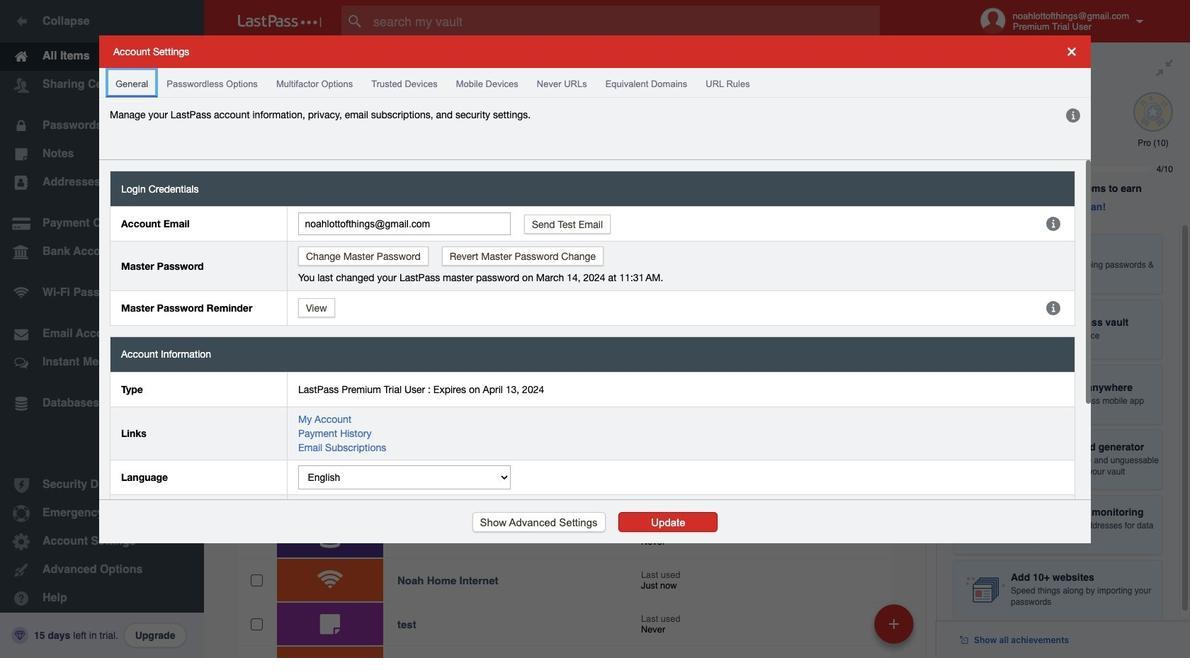 Task type: locate. For each thing, give the bounding box(es) containing it.
vault options navigation
[[204, 43, 937, 85]]

main navigation navigation
[[0, 0, 204, 659]]

Search search field
[[342, 6, 908, 37]]

lastpass image
[[238, 15, 322, 28]]



Task type: describe. For each thing, give the bounding box(es) containing it.
new item image
[[890, 619, 900, 629]]

search my vault text field
[[342, 6, 908, 37]]

new item navigation
[[870, 600, 923, 659]]



Task type: vqa. For each thing, say whether or not it's contained in the screenshot.
alert
no



